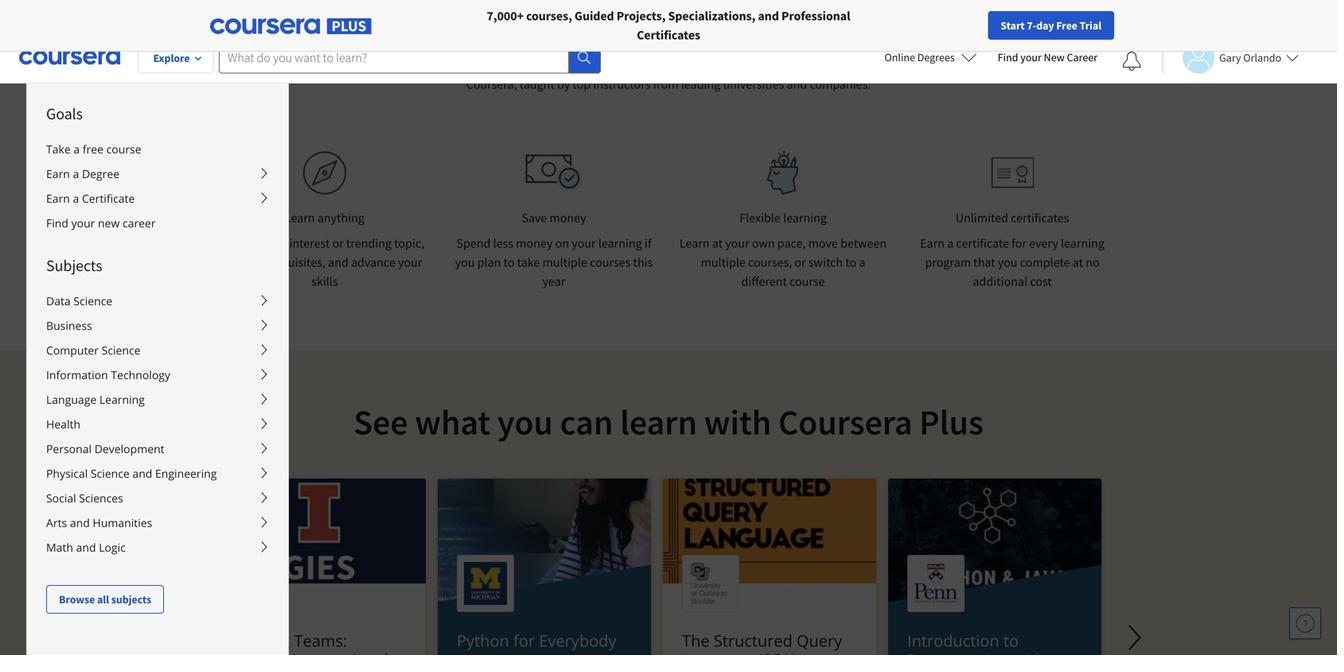 Task type: describe. For each thing, give the bounding box(es) containing it.
earn a certificate for every learning program that you complete at no additional cost
[[920, 236, 1105, 290]]

learn anything
[[285, 210, 365, 226]]

a inside leading teams: developing as a leader
[[340, 650, 349, 656]]

trending
[[346, 236, 392, 252]]

on inside spend less money on your learning if you plan to take multiple courses this year
[[555, 236, 569, 252]]

courses, inside learn at your own pace, move between multiple courses, or switch to a different course
[[748, 255, 792, 271]]

trial
[[1080, 18, 1102, 33]]

start 7-day free trial button
[[988, 11, 1114, 40]]

gary orlando button
[[1162, 42, 1299, 74]]

prerequisites,
[[253, 255, 326, 271]]

introduction to programming with python and java. university of pennsylvania. specialization (4 courses) element
[[888, 479, 1102, 656]]

for universities
[[236, 8, 318, 24]]

90%
[[551, 57, 574, 73]]

What do you want to learn? text field
[[219, 42, 569, 74]]

invest in your professional goals with coursera plus
[[373, 5, 964, 39]]

free
[[1056, 18, 1078, 33]]

what
[[415, 400, 491, 445]]

move
[[808, 236, 838, 252]]

start
[[1001, 18, 1025, 33]]

career
[[1067, 50, 1098, 64]]

1 horizontal spatial you
[[497, 400, 553, 445]]

developing
[[232, 650, 315, 656]]

online
[[885, 50, 915, 64]]

professional inside get unlimited access to over 90% of courses, projects, specializations, and professional certificates on coursera, taught by top instructors from leading universities and companies.
[[793, 57, 859, 73]]

multiple inside spend less money on your learning if you plan to take multiple courses this year
[[543, 255, 587, 271]]

professional inside the 7,000+ courses, guided projects, specializations, and professional certificates
[[782, 8, 851, 24]]

your inside explore any interest or trending topic, take prerequisites, and advance your skills
[[398, 255, 422, 271]]

your right 'find'
[[1021, 50, 1042, 64]]

python for everybody
[[457, 630, 617, 652]]

the structured query language (sql). university of colorado boulder. course element
[[663, 479, 876, 656]]

certificate
[[956, 236, 1009, 252]]

get unlimited access to over 90% of courses, projects, specializations, and professional certificates on coursera, taught by top instructors from leading universities and companies.
[[399, 57, 938, 92]]

or inside explore any interest or trending topic, take prerequisites, and advance your skills
[[332, 236, 344, 252]]

switch
[[809, 255, 843, 271]]

leading
[[681, 76, 721, 92]]

learn anything image
[[303, 151, 347, 195]]

gary
[[1219, 51, 1241, 65]]

cost
[[1030, 274, 1052, 290]]

flexible learning image
[[756, 151, 811, 195]]

your right in
[[476, 5, 529, 39]]

between
[[841, 236, 887, 252]]

and inside explore any interest or trending topic, take prerequisites, and advance your skills
[[328, 255, 349, 271]]

teams:
[[294, 630, 347, 652]]

for for governments
[[343, 8, 361, 24]]

by
[[557, 76, 570, 92]]

find your new career link
[[990, 48, 1106, 68]]

to inside learn at your own pace, move between multiple courses, or switch to a different course
[[846, 255, 857, 271]]

instructors
[[593, 76, 651, 92]]

companies.
[[810, 76, 871, 92]]

money inside spend less money on your learning if you plan to take multiple courses this year
[[516, 236, 553, 252]]

leading teams: developing as a leader
[[232, 630, 404, 656]]

specializations, inside get unlimited access to over 90% of courses, projects, specializations, and professional certificates on coursera, taught by top instructors from leading universities and companies.
[[685, 57, 768, 73]]

help center image
[[1296, 615, 1315, 634]]

unlimited
[[420, 57, 472, 73]]

flexible
[[740, 210, 781, 226]]

new
[[1044, 50, 1065, 64]]

guided
[[575, 8, 614, 24]]

less
[[493, 236, 513, 252]]

top
[[573, 76, 591, 92]]

universities
[[723, 76, 784, 92]]

of
[[576, 57, 587, 73]]

language
[[682, 650, 754, 656]]

you inside earn a certificate for every learning program that you complete at no additional cost
[[998, 255, 1018, 271]]

additional
[[973, 274, 1028, 290]]

next slide image
[[1116, 619, 1154, 656]]

complete
[[1020, 255, 1070, 271]]

online degrees
[[885, 50, 955, 64]]

online degrees button
[[872, 40, 990, 75]]

coursera image
[[19, 45, 120, 70]]

leading
[[232, 630, 290, 652]]

at inside earn a certificate for every learning program that you complete at no additional cost
[[1073, 255, 1083, 271]]

professional
[[534, 5, 677, 39]]

the structured query language (sql)
[[682, 630, 842, 656]]

explore any interest or trending topic, take prerequisites, and advance your skills
[[225, 236, 424, 290]]

any
[[267, 236, 287, 252]]

program
[[925, 255, 971, 271]]

projects, inside the 7,000+ courses, guided projects, specializations, and professional certificates
[[617, 8, 666, 24]]

degrees
[[918, 50, 955, 64]]

unlimited certificates
[[956, 210, 1069, 226]]

flexible learning
[[740, 210, 827, 226]]

the
[[682, 630, 710, 652]]

take inside spend less money on your learning if you plan to take multiple courses this year
[[517, 255, 540, 271]]

pace,
[[778, 236, 806, 252]]

a inside earn a certificate for every learning program that you complete at no additional cost
[[947, 236, 954, 252]]

interest
[[289, 236, 330, 252]]

python
[[457, 630, 509, 652]]

and inside the 7,000+ courses, guided projects, specializations, and professional certificates
[[758, 8, 779, 24]]

banner navigation
[[13, 0, 448, 32]]

save money
[[522, 210, 586, 226]]

no
[[1086, 255, 1100, 271]]

goals
[[682, 5, 743, 39]]

everybody
[[539, 630, 617, 652]]

governments
[[363, 8, 435, 24]]

(sql)
[[758, 650, 797, 656]]



Task type: locate. For each thing, give the bounding box(es) containing it.
save
[[522, 210, 547, 226]]

you left can
[[497, 400, 553, 445]]

certificates inside get unlimited access to over 90% of courses, projects, specializations, and professional certificates on coursera, taught by top instructors from leading universities and companies.
[[862, 57, 922, 73]]

that
[[974, 255, 995, 271]]

explore button
[[139, 44, 213, 72]]

0 horizontal spatial or
[[332, 236, 344, 252]]

0 horizontal spatial at
[[712, 236, 723, 252]]

2 horizontal spatial courses,
[[748, 255, 792, 271]]

1 for from the left
[[236, 8, 253, 24]]

explore down businesses link
[[153, 51, 190, 65]]

1 vertical spatial with
[[704, 400, 772, 445]]

learning up no
[[1061, 236, 1105, 252]]

0 vertical spatial projects,
[[617, 8, 666, 24]]

if
[[645, 236, 652, 252]]

every
[[1029, 236, 1059, 252]]

to left the over
[[511, 57, 522, 73]]

0 vertical spatial courses,
[[526, 8, 572, 24]]

1 vertical spatial coursera
[[778, 400, 913, 445]]

2 for from the left
[[343, 8, 361, 24]]

1 horizontal spatial learning
[[783, 210, 827, 226]]

courses, inside the 7,000+ courses, guided projects, specializations, and professional certificates
[[526, 8, 572, 24]]

0 horizontal spatial certificates
[[637, 27, 700, 43]]

explore for explore
[[153, 51, 190, 65]]

courses, inside get unlimited access to over 90% of courses, projects, specializations, and professional certificates on coursera, taught by top instructors from leading universities and companies.
[[590, 57, 634, 73]]

1 horizontal spatial at
[[1073, 255, 1083, 271]]

1 vertical spatial specializations,
[[685, 57, 768, 73]]

for left the every
[[1012, 236, 1027, 252]]

courses, right 7,000+
[[526, 8, 572, 24]]

learning up pace,
[[783, 210, 827, 226]]

learn for learn at your own pace, move between multiple courses, or switch to a different course
[[680, 236, 710, 252]]

you
[[455, 255, 475, 271], [998, 255, 1018, 271], [497, 400, 553, 445]]

1 vertical spatial learn
[[680, 236, 710, 252]]

or inside learn at your own pace, move between multiple courses, or switch to a different course
[[795, 255, 806, 271]]

0 vertical spatial coursera
[[806, 5, 909, 39]]

learn
[[620, 400, 697, 445]]

learning for earn a certificate for every learning program that you complete at no additional cost
[[1061, 236, 1105, 252]]

can
[[560, 400, 613, 445]]

0 vertical spatial a
[[947, 236, 954, 252]]

0 horizontal spatial learning
[[598, 236, 642, 252]]

and up skills
[[328, 255, 349, 271]]

0 vertical spatial at
[[712, 236, 723, 252]]

businesses link
[[125, 0, 216, 32]]

learning inside earn a certificate for every learning program that you complete at no additional cost
[[1061, 236, 1105, 252]]

plus for invest in your professional goals with coursera plus
[[915, 5, 964, 39]]

leader
[[353, 650, 404, 656]]

at inside learn at your own pace, move between multiple courses, or switch to a different course
[[712, 236, 723, 252]]

this
[[633, 255, 653, 271]]

topic,
[[394, 236, 424, 252]]

for right python
[[513, 630, 535, 652]]

and right universities
[[787, 76, 807, 92]]

1 horizontal spatial for
[[343, 8, 361, 24]]

0 horizontal spatial a
[[340, 650, 349, 656]]

1 vertical spatial certificates
[[862, 57, 922, 73]]

from
[[653, 76, 679, 92]]

on down save money
[[555, 236, 569, 252]]

find your new career
[[998, 50, 1098, 64]]

to right plan at the left of the page
[[504, 255, 515, 271]]

0 vertical spatial learn
[[285, 210, 315, 226]]

1 horizontal spatial take
[[517, 255, 540, 271]]

explore for explore any interest or trending topic, take prerequisites, and advance your skills
[[225, 236, 265, 252]]

advance
[[351, 255, 396, 271]]

take inside explore any interest or trending topic, take prerequisites, and advance your skills
[[227, 255, 250, 271]]

a inside learn at your own pace, move between multiple courses, or switch to a different course
[[859, 255, 866, 271]]

your down topic,
[[398, 255, 422, 271]]

0 horizontal spatial courses,
[[526, 8, 572, 24]]

coursera for see what you can learn with coursera plus
[[778, 400, 913, 445]]

0 horizontal spatial on
[[555, 236, 569, 252]]

a right the as
[[340, 650, 349, 656]]

at
[[712, 236, 723, 252], [1073, 255, 1083, 271]]

with right the learn
[[704, 400, 772, 445]]

for for universities
[[236, 8, 253, 24]]

take left prerequisites,
[[227, 255, 250, 271]]

taught
[[520, 76, 555, 92]]

0 horizontal spatial multiple
[[543, 255, 587, 271]]

your up the courses
[[572, 236, 596, 252]]

or
[[332, 236, 344, 252], [795, 255, 806, 271]]

1 horizontal spatial learn
[[680, 236, 710, 252]]

1 take from the left
[[227, 255, 250, 271]]

coursera for invest in your professional goals with coursera plus
[[806, 5, 909, 39]]

at left no
[[1073, 255, 1083, 271]]

python for everybody. university of michigan. specialization (5 courses) element
[[438, 479, 651, 656]]

earn
[[920, 236, 945, 252]]

and right goals
[[758, 8, 779, 24]]

and
[[758, 8, 779, 24], [770, 57, 791, 73], [787, 76, 807, 92], [328, 255, 349, 271]]

projects, inside get unlimited access to over 90% of courses, projects, specializations, and professional certificates on coursera, taught by top instructors from leading universities and companies.
[[636, 57, 682, 73]]

learning up the courses
[[598, 236, 642, 252]]

1 vertical spatial professional
[[793, 57, 859, 73]]

own
[[752, 236, 775, 252]]

on
[[924, 57, 938, 73], [555, 236, 569, 252]]

projects, up the from on the top of page
[[636, 57, 682, 73]]

1 vertical spatial a
[[859, 255, 866, 271]]

for inside earn a certificate for every learning program that you complete at no additional cost
[[1012, 236, 1027, 252]]

0 horizontal spatial for
[[236, 8, 253, 24]]

0 horizontal spatial take
[[227, 255, 250, 271]]

a down between
[[859, 255, 866, 271]]

0 horizontal spatial you
[[455, 255, 475, 271]]

with for goals
[[748, 5, 800, 39]]

0 vertical spatial explore
[[153, 51, 190, 65]]

as
[[319, 650, 336, 656]]

learn inside learn at your own pace, move between multiple courses, or switch to a different course
[[680, 236, 710, 252]]

learn right if
[[680, 236, 710, 252]]

with right goals
[[748, 5, 800, 39]]

money down save
[[516, 236, 553, 252]]

7,000+ courses, guided projects, specializations, and professional certificates
[[487, 8, 851, 43]]

to inside introduction to programming wit
[[1004, 630, 1019, 652]]

1 horizontal spatial for
[[1012, 236, 1027, 252]]

2 multiple from the left
[[701, 255, 746, 271]]

anything
[[317, 210, 365, 226]]

multiple up year
[[543, 255, 587, 271]]

skills
[[311, 274, 338, 290]]

certificates inside the 7,000+ courses, guided projects, specializations, and professional certificates
[[637, 27, 700, 43]]

for left governments
[[343, 8, 361, 24]]

different
[[741, 274, 787, 290]]

0 vertical spatial for
[[1012, 236, 1027, 252]]

to inside spend less money on your learning if you plan to take multiple courses this year
[[504, 255, 515, 271]]

0 vertical spatial certificates
[[637, 27, 700, 43]]

1 horizontal spatial courses,
[[590, 57, 634, 73]]

your inside spend less money on your learning if you plan to take multiple courses this year
[[572, 236, 596, 252]]

7-
[[1027, 18, 1036, 33]]

learning inside spend less money on your learning if you plan to take multiple courses this year
[[598, 236, 642, 252]]

and up universities
[[770, 57, 791, 73]]

1 vertical spatial or
[[795, 255, 806, 271]]

1 horizontal spatial a
[[859, 255, 866, 271]]

on inside get unlimited access to over 90% of courses, projects, specializations, and professional certificates on coursera, taught by top instructors from leading universities and companies.
[[924, 57, 938, 73]]

spend
[[456, 236, 491, 252]]

to down between
[[846, 255, 857, 271]]

explore inside popup button
[[153, 51, 190, 65]]

you up 'additional'
[[998, 255, 1018, 271]]

2 horizontal spatial you
[[998, 255, 1018, 271]]

or up course
[[795, 255, 806, 271]]

plus
[[915, 5, 964, 39], [920, 400, 984, 445]]

take right plan at the left of the page
[[517, 255, 540, 271]]

money
[[550, 210, 586, 226], [516, 236, 553, 252]]

you down the spend
[[455, 255, 475, 271]]

a
[[947, 236, 954, 252], [859, 255, 866, 271], [340, 650, 349, 656]]

learning for spend less money on your learning if you plan to take multiple courses this year
[[598, 236, 642, 252]]

leading teams: developing as a leader. university of illinois at urbana-champaign. course element
[[213, 479, 426, 656]]

explore left the "any"
[[225, 236, 265, 252]]

certificates up companies.
[[862, 57, 922, 73]]

multiple up different
[[701, 255, 746, 271]]

or down anything
[[332, 236, 344, 252]]

orlando
[[1244, 51, 1282, 65]]

course
[[790, 274, 825, 290]]

1 vertical spatial at
[[1073, 255, 1083, 271]]

None search field
[[219, 42, 601, 74]]

see what you can learn with coursera plus
[[354, 400, 984, 445]]

coursera plus image
[[210, 18, 372, 34]]

explore inside explore any interest or trending topic, take prerequisites, and advance your skills
[[225, 236, 265, 252]]

2 horizontal spatial a
[[947, 236, 954, 252]]

courses, up different
[[748, 255, 792, 271]]

specializations,
[[668, 8, 756, 24], [685, 57, 768, 73]]

certificates up get unlimited access to over 90% of courses, projects, specializations, and professional certificates on coursera, taught by top instructors from leading universities and companies.
[[637, 27, 700, 43]]

at left own
[[712, 236, 723, 252]]

certificates
[[1011, 210, 1069, 226]]

multiple
[[543, 255, 587, 271], [701, 255, 746, 271]]

1 horizontal spatial explore
[[225, 236, 265, 252]]

learn up interest
[[285, 210, 315, 226]]

0 vertical spatial money
[[550, 210, 586, 226]]

7,000+
[[487, 8, 524, 24]]

0 vertical spatial or
[[332, 236, 344, 252]]

introduction to programming wit
[[907, 630, 1045, 656]]

learn for learn anything
[[285, 210, 315, 226]]

to right introduction
[[1004, 630, 1019, 652]]

learn at your own pace, move between multiple courses, or switch to a different course
[[680, 236, 887, 290]]

coursera
[[806, 5, 909, 39], [778, 400, 913, 445]]

plan
[[477, 255, 501, 271]]

0 vertical spatial on
[[924, 57, 938, 73]]

to inside get unlimited access to over 90% of courses, projects, specializations, and professional certificates on coursera, taught by top instructors from leading universities and companies.
[[511, 57, 522, 73]]

save money image
[[525, 154, 583, 192]]

spend less money on your learning if you plan to take multiple courses this year
[[455, 236, 653, 290]]

1 vertical spatial for
[[513, 630, 535, 652]]

in
[[449, 5, 471, 39]]

you inside spend less money on your learning if you plan to take multiple courses this year
[[455, 255, 475, 271]]

0 vertical spatial with
[[748, 5, 800, 39]]

1 vertical spatial on
[[555, 236, 569, 252]]

plus for see what you can learn with coursera plus
[[920, 400, 984, 445]]

courses
[[590, 255, 631, 271]]

1 horizontal spatial on
[[924, 57, 938, 73]]

businesses
[[149, 8, 210, 24]]

day
[[1036, 18, 1054, 33]]

2 horizontal spatial learning
[[1061, 236, 1105, 252]]

0 horizontal spatial explore
[[153, 51, 190, 65]]

unlimited certificates image
[[991, 157, 1034, 189]]

structured
[[714, 630, 793, 652]]

1 horizontal spatial multiple
[[701, 255, 746, 271]]

start 7-day free trial
[[1001, 18, 1102, 33]]

explore
[[153, 51, 190, 65], [225, 236, 265, 252]]

learn
[[285, 210, 315, 226], [680, 236, 710, 252]]

0 vertical spatial professional
[[782, 8, 851, 24]]

on right online
[[924, 57, 938, 73]]

1 multiple from the left
[[543, 255, 587, 271]]

money right save
[[550, 210, 586, 226]]

1 vertical spatial projects,
[[636, 57, 682, 73]]

1 horizontal spatial certificates
[[862, 57, 922, 73]]

get
[[399, 57, 418, 73]]

0 vertical spatial specializations,
[[668, 8, 756, 24]]

for left universities
[[236, 8, 253, 24]]

courses, up instructors
[[590, 57, 634, 73]]

take
[[227, 255, 250, 271], [517, 255, 540, 271]]

projects,
[[617, 8, 666, 24], [636, 57, 682, 73]]

a right earn
[[947, 236, 954, 252]]

introduction
[[907, 630, 1000, 652]]

your left own
[[725, 236, 749, 252]]

year
[[543, 274, 565, 290]]

2 take from the left
[[517, 255, 540, 271]]

0 vertical spatial plus
[[915, 5, 964, 39]]

0 horizontal spatial learn
[[285, 210, 315, 226]]

query
[[797, 630, 842, 652]]

for governments
[[343, 8, 435, 24]]

2 vertical spatial courses,
[[748, 255, 792, 271]]

projects, right guided
[[617, 8, 666, 24]]

1 vertical spatial explore
[[225, 236, 265, 252]]

your inside learn at your own pace, move between multiple courses, or switch to a different course
[[725, 236, 749, 252]]

1 vertical spatial courses,
[[590, 57, 634, 73]]

2 vertical spatial a
[[340, 650, 349, 656]]

1 vertical spatial plus
[[920, 400, 984, 445]]

programming
[[907, 650, 1009, 656]]

over
[[525, 57, 548, 73]]

access
[[474, 57, 509, 73]]

multiple inside learn at your own pace, move between multiple courses, or switch to a different course
[[701, 255, 746, 271]]

show notifications image
[[1122, 52, 1141, 71]]

unlimited
[[956, 210, 1008, 226]]

with for learn
[[704, 400, 772, 445]]

specializations, inside the 7,000+ courses, guided projects, specializations, and professional certificates
[[668, 8, 756, 24]]

1 horizontal spatial or
[[795, 255, 806, 271]]

1 vertical spatial money
[[516, 236, 553, 252]]

0 horizontal spatial for
[[513, 630, 535, 652]]

coursera,
[[466, 76, 517, 92]]



Task type: vqa. For each thing, say whether or not it's contained in the screenshot.
middle A
yes



